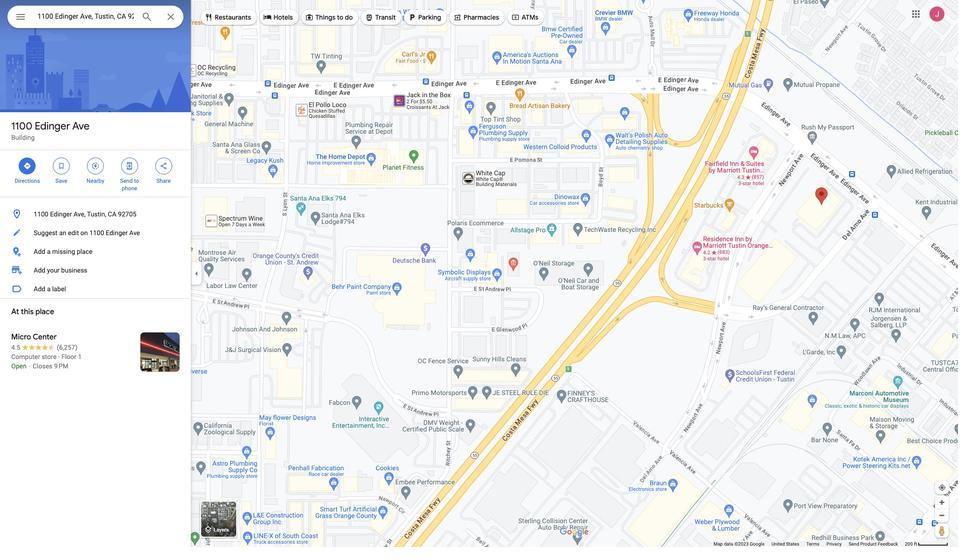 Task type: locate. For each thing, give the bounding box(es) containing it.
1100 for ave,
[[34, 211, 48, 218]]

computer store · floor 1 open ⋅ closes 9 pm
[[11, 354, 82, 370]]

tustin,
[[87, 211, 106, 218]]

zoom in image
[[939, 500, 946, 507]]

⋅
[[28, 363, 31, 370]]

 hotels
[[263, 12, 293, 22]]

hotels
[[274, 13, 293, 22]]


[[205, 12, 213, 22]]

2 horizontal spatial 1100
[[89, 229, 104, 237]]

92705
[[118, 211, 137, 218]]

directions
[[15, 178, 40, 184]]


[[263, 12, 272, 22]]

0 vertical spatial ave
[[72, 120, 90, 133]]

restaurants
[[215, 13, 251, 22]]

1100 inside button
[[34, 211, 48, 218]]

footer inside google maps element
[[714, 542, 906, 548]]

add your business link
[[0, 261, 191, 280]]

1 vertical spatial 1100
[[34, 211, 48, 218]]

1100 inside button
[[89, 229, 104, 237]]

send product feedback
[[849, 542, 899, 547]]

states
[[787, 542, 800, 547]]

to left do at left
[[337, 13, 344, 22]]

1 vertical spatial to
[[134, 178, 139, 184]]

1100 edinger ave main content
[[0, 0, 191, 548]]

0 horizontal spatial 1100
[[11, 120, 32, 133]]

to inside  things to do
[[337, 13, 344, 22]]

4.5
[[11, 344, 20, 352]]

edinger left ave,
[[50, 211, 72, 218]]

1 horizontal spatial ave
[[129, 229, 140, 237]]

this
[[21, 308, 34, 317]]

4.5 stars 6,257 reviews image
[[11, 343, 77, 353]]

at
[[11, 308, 19, 317]]

1100 for ave
[[11, 120, 32, 133]]

edit
[[68, 229, 79, 237]]

ave inside 1100 edinger ave building
[[72, 120, 90, 133]]

things
[[316, 13, 336, 22]]

google maps element
[[0, 0, 959, 548]]

1 vertical spatial place
[[35, 308, 54, 317]]

1 add from the top
[[34, 248, 45, 256]]

to inside send to phone
[[134, 178, 139, 184]]

 pharmacies
[[454, 12, 500, 22]]

ave
[[72, 120, 90, 133], [129, 229, 140, 237]]

privacy
[[827, 542, 842, 547]]

place right this
[[35, 308, 54, 317]]

add left label
[[34, 286, 45, 293]]

add
[[34, 248, 45, 256], [34, 267, 45, 274], [34, 286, 45, 293]]

edinger down ca
[[106, 229, 128, 237]]

parking
[[419, 13, 442, 22]]

none field inside 1100 edinger ave, tustin, ca 92780 field
[[37, 11, 134, 22]]

suggest an edit on 1100 edinger ave
[[34, 229, 140, 237]]

suggest
[[34, 229, 58, 237]]

1 a from the top
[[47, 248, 51, 256]]

send
[[120, 178, 133, 184], [849, 542, 860, 547]]

1 horizontal spatial send
[[849, 542, 860, 547]]

send for send product feedback
[[849, 542, 860, 547]]

a left missing
[[47, 248, 51, 256]]

2 add from the top
[[34, 267, 45, 274]]

0 vertical spatial to
[[337, 13, 344, 22]]

edinger up 
[[35, 120, 70, 133]]

3 add from the top
[[34, 286, 45, 293]]

send left product
[[849, 542, 860, 547]]

1100 up suggest
[[34, 211, 48, 218]]

a
[[47, 248, 51, 256], [47, 286, 51, 293]]

send inside button
[[849, 542, 860, 547]]

united
[[772, 542, 786, 547]]


[[15, 10, 26, 23]]

0 vertical spatial 1100
[[11, 120, 32, 133]]

edinger
[[35, 120, 70, 133], [50, 211, 72, 218], [106, 229, 128, 237]]

united states button
[[772, 542, 800, 548]]


[[125, 161, 134, 171]]

0 horizontal spatial to
[[134, 178, 139, 184]]

on
[[81, 229, 88, 237]]

1 vertical spatial add
[[34, 267, 45, 274]]

to up phone
[[134, 178, 139, 184]]

1100 inside 1100 edinger ave building
[[11, 120, 32, 133]]

0 vertical spatial send
[[120, 178, 133, 184]]

2 vertical spatial 1100
[[89, 229, 104, 237]]

1 horizontal spatial to
[[337, 13, 344, 22]]

privacy button
[[827, 542, 842, 548]]

send for send to phone
[[120, 178, 133, 184]]

0 horizontal spatial ave
[[72, 120, 90, 133]]

place
[[77, 248, 93, 256], [35, 308, 54, 317]]


[[91, 161, 100, 171]]

 atms
[[512, 12, 539, 22]]

2 vertical spatial add
[[34, 286, 45, 293]]

0 vertical spatial add
[[34, 248, 45, 256]]

share
[[157, 178, 171, 184]]

0 vertical spatial edinger
[[35, 120, 70, 133]]

2 a from the top
[[47, 286, 51, 293]]

phone
[[122, 185, 137, 192]]

©2023
[[735, 542, 749, 547]]

nearby
[[87, 178, 104, 184]]

a left label
[[47, 286, 51, 293]]

1 vertical spatial ave
[[129, 229, 140, 237]]

show street view coverage image
[[936, 524, 950, 538]]

send inside send to phone
[[120, 178, 133, 184]]

ave,
[[74, 211, 86, 218]]

google account: james peterson  
(james.peterson1902@gmail.com) image
[[930, 6, 945, 21]]

map
[[714, 542, 723, 547]]

1 vertical spatial edinger
[[50, 211, 72, 218]]

business
[[61, 267, 87, 274]]

200
[[906, 542, 914, 547]]

pharmacies
[[464, 13, 500, 22]]

edinger inside 1100 edinger ave building
[[35, 120, 70, 133]]

1100 up building
[[11, 120, 32, 133]]

edinger inside button
[[50, 211, 72, 218]]

footer
[[714, 542, 906, 548]]

1 horizontal spatial place
[[77, 248, 93, 256]]

add left your
[[34, 267, 45, 274]]

1 vertical spatial a
[[47, 286, 51, 293]]

send product feedback button
[[849, 542, 899, 548]]

place down on at the left of page
[[77, 248, 93, 256]]

add for add your business
[[34, 267, 45, 274]]

place inside button
[[77, 248, 93, 256]]

send up phone
[[120, 178, 133, 184]]

2 vertical spatial edinger
[[106, 229, 128, 237]]

transit
[[376, 13, 396, 22]]

1100
[[11, 120, 32, 133], [34, 211, 48, 218], [89, 229, 104, 237]]


[[365, 12, 374, 22]]

0 vertical spatial place
[[77, 248, 93, 256]]

1100 right on at the left of page
[[89, 229, 104, 237]]

terms button
[[807, 542, 820, 548]]

add your business
[[34, 267, 87, 274]]

add down suggest
[[34, 248, 45, 256]]

None field
[[37, 11, 134, 22]]

1 vertical spatial send
[[849, 542, 860, 547]]

1100 edinger ave, tustin, ca 92705 button
[[0, 205, 191, 224]]

footer containing map data ©2023 google
[[714, 542, 906, 548]]

to
[[337, 13, 344, 22], [134, 178, 139, 184]]

0 vertical spatial a
[[47, 248, 51, 256]]

0 horizontal spatial send
[[120, 178, 133, 184]]

do
[[345, 13, 353, 22]]

your
[[47, 267, 60, 274]]


[[57, 161, 66, 171]]

zoom out image
[[939, 513, 946, 520]]

store
[[42, 354, 57, 361]]

1 horizontal spatial 1100
[[34, 211, 48, 218]]



Task type: describe. For each thing, give the bounding box(es) containing it.
center
[[33, 333, 57, 342]]

(6,257)
[[57, 344, 77, 352]]

feedback
[[879, 542, 899, 547]]

ave inside button
[[129, 229, 140, 237]]


[[454, 12, 462, 22]]

an
[[59, 229, 66, 237]]

9 pm
[[54, 363, 68, 370]]

collapse side panel image
[[192, 269, 202, 279]]

 search field
[[7, 6, 184, 30]]

add a missing place button
[[0, 243, 191, 261]]

add a missing place
[[34, 248, 93, 256]]

suggest an edit on 1100 edinger ave button
[[0, 224, 191, 243]]


[[159, 161, 168, 171]]

edinger inside button
[[106, 229, 128, 237]]

data
[[725, 542, 734, 547]]

200 ft
[[906, 542, 918, 547]]

ft
[[915, 542, 918, 547]]

computer
[[11, 354, 40, 361]]

 restaurants
[[205, 12, 251, 22]]

add for add a label
[[34, 286, 45, 293]]

open
[[11, 363, 27, 370]]

atms
[[522, 13, 539, 22]]

0 horizontal spatial place
[[35, 308, 54, 317]]

1100 edinger ave building
[[11, 120, 90, 141]]

layers
[[214, 528, 229, 534]]

at this place
[[11, 308, 54, 317]]

edinger for ave
[[35, 120, 70, 133]]

 button
[[7, 6, 34, 30]]

show your location image
[[939, 484, 947, 493]]

terms
[[807, 542, 820, 547]]

micro center
[[11, 333, 57, 342]]

send to phone
[[120, 178, 139, 192]]

 transit
[[365, 12, 396, 22]]

ca
[[108, 211, 117, 218]]

label
[[52, 286, 66, 293]]

 parking
[[408, 12, 442, 22]]

add a label button
[[0, 280, 191, 299]]


[[305, 12, 314, 22]]


[[23, 161, 32, 171]]

save
[[55, 178, 67, 184]]

1100 Edinger Ave, Tustin, CA 92780 field
[[7, 6, 184, 28]]

add for add a missing place
[[34, 248, 45, 256]]

micro
[[11, 333, 31, 342]]

200 ft button
[[906, 542, 949, 547]]

1
[[78, 354, 82, 361]]

google
[[750, 542, 765, 547]]

add a label
[[34, 286, 66, 293]]

1100 edinger ave, tustin, ca 92705
[[34, 211, 137, 218]]

·
[[58, 354, 60, 361]]


[[512, 12, 520, 22]]

missing
[[52, 248, 75, 256]]

map data ©2023 google
[[714, 542, 765, 547]]

closes
[[33, 363, 52, 370]]

building
[[11, 134, 35, 141]]

actions for 1100 edinger ave region
[[0, 150, 191, 197]]


[[408, 12, 417, 22]]

product
[[861, 542, 877, 547]]

 things to do
[[305, 12, 353, 22]]

a for missing
[[47, 248, 51, 256]]

edinger for ave,
[[50, 211, 72, 218]]

a for label
[[47, 286, 51, 293]]

floor
[[62, 354, 76, 361]]

united states
[[772, 542, 800, 547]]



Task type: vqa. For each thing, say whether or not it's contained in the screenshot.


